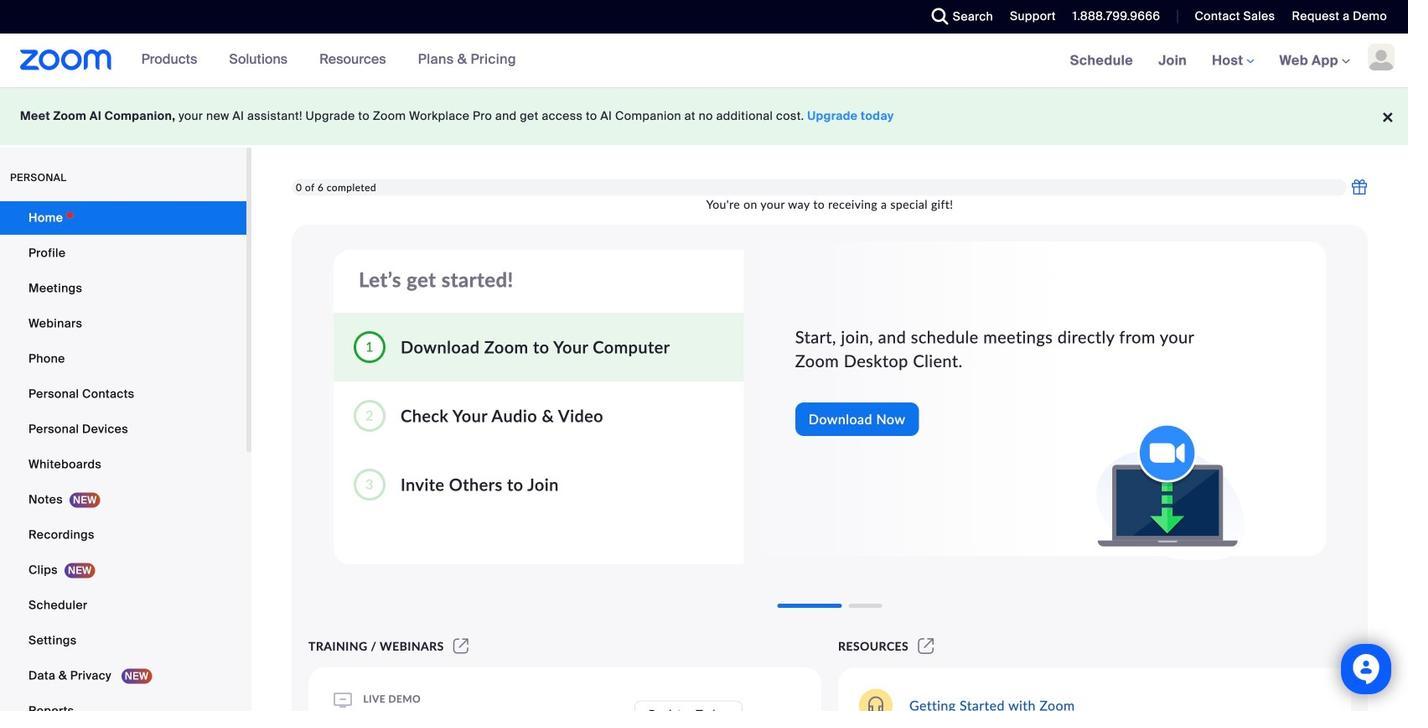 Task type: describe. For each thing, give the bounding box(es) containing it.
window new image
[[451, 639, 471, 653]]

zoom logo image
[[20, 49, 112, 70]]

profile picture image
[[1369, 44, 1396, 70]]



Task type: locate. For each thing, give the bounding box(es) containing it.
banner
[[0, 34, 1409, 88]]

window new image
[[916, 639, 937, 653]]

meetings navigation
[[1058, 34, 1409, 88]]

personal menu menu
[[0, 201, 247, 711]]

footer
[[0, 87, 1409, 145]]

product information navigation
[[129, 34, 529, 87]]



Task type: vqa. For each thing, say whether or not it's contained in the screenshot.
Owner: Gary Orlando image in the Gary Orlando 3/19/2024, 2:51:52 PM, modified at Mar 19, 2024 by Gary Orlando, View only, link element
no



